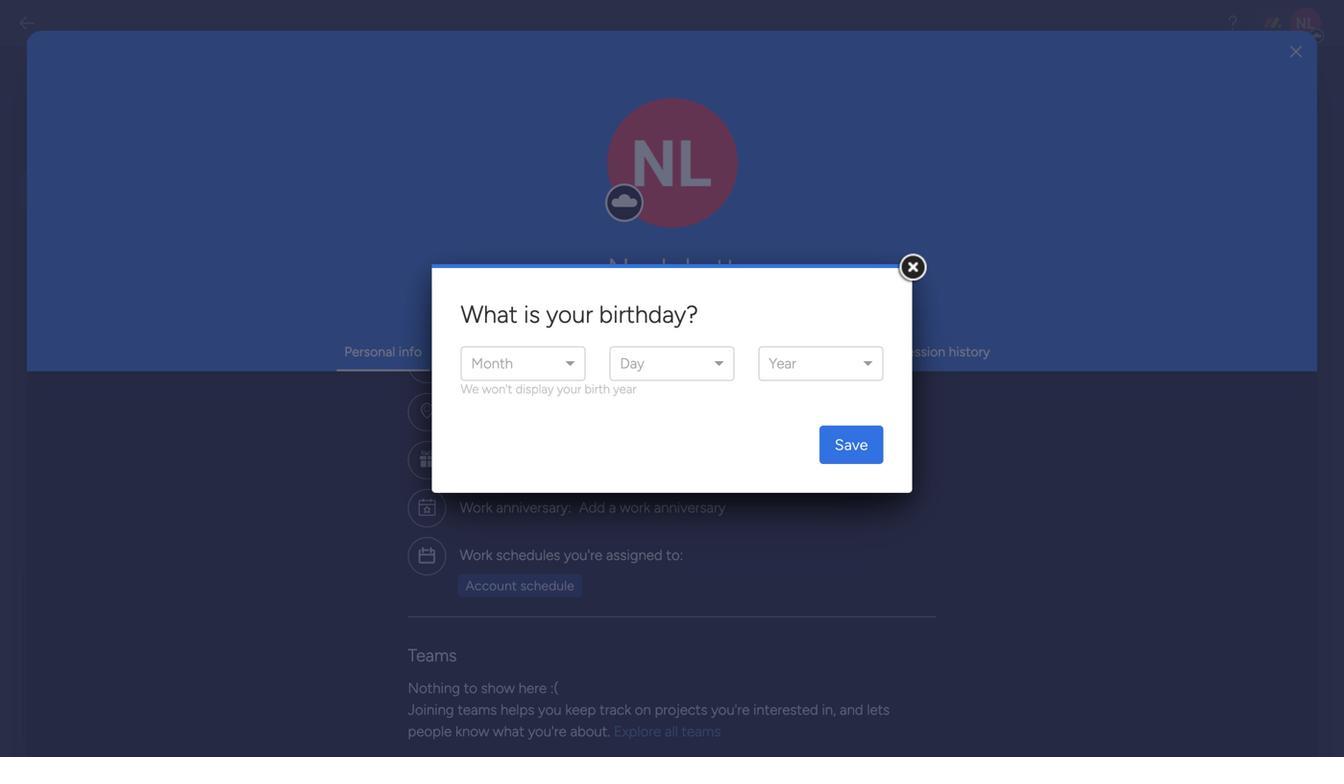 Task type: describe. For each thing, give the bounding box(es) containing it.
back to workspace image
[[17, 13, 37, 33]]

timeline,
[[467, 187, 518, 203]]

picker,
[[424, 187, 464, 203]]

1 horizontal spatial file
[[590, 577, 613, 597]]

weekends for show weekends
[[385, 379, 446, 395]]

in down schedules
[[532, 577, 545, 597]]

be
[[391, 630, 407, 646]]

weekends inside decide whether or not to present weekends on the timeline. this will set the default presentation mode, and users may change it from each timeline view or widget.
[[523, 314, 583, 330]]

help image
[[1223, 13, 1243, 33]]

export account data
[[319, 528, 531, 555]]

and left region
[[707, 344, 729, 360]]

will inside all of the account's boards (including shareable and private boards) will be packed into a zip file with any files you might have in those boards.
[[368, 630, 388, 646]]

learn more link
[[434, 727, 506, 748]]

a left 'zip'
[[549, 577, 558, 597]]

about.
[[570, 723, 610, 741]]

language and region link
[[645, 344, 771, 360]]

exclude files attached to board columns & updates for a faster export
[[342, 685, 759, 702]]

(date
[[389, 187, 421, 203]]

in up etc..) at the top of page
[[519, 167, 530, 183]]

schedules
[[496, 547, 561, 564]]

&
[[586, 685, 595, 702]]

in inside all of the account's boards (including shareable and private boards) will be packed into a zip file with any files you might have in those boards.
[[351, 650, 361, 667]]

year
[[769, 355, 797, 372]]

0 vertical spatial account
[[394, 528, 479, 555]]

shareable
[[545, 610, 604, 626]]

export for export your whole account in a zip file (.zip)
[[319, 577, 370, 597]]

1 vertical spatial you're
[[711, 702, 750, 719]]

of inside all of the account's boards (including shareable and private boards) will be packed into a zip file with any files you might have in those boards.
[[337, 610, 350, 626]]

to left show
[[464, 680, 478, 697]]

anniversary:
[[496, 499, 572, 517]]

boards.
[[402, 650, 446, 667]]

in,
[[822, 702, 836, 719]]

hide
[[348, 398, 376, 414]]

change the first day of the week in the all date related places in the system (date picker, timeline, etc..)
[[319, 167, 701, 203]]

session history
[[899, 344, 990, 360]]

the up the system on the left top of page
[[369, 167, 389, 183]]

mode,
[[540, 334, 578, 350]]

0 horizontal spatial files
[[393, 685, 417, 702]]

files inside all of the account's boards (including shareable and private boards) will be packed into a zip file with any files you might have in those boards.
[[593, 630, 618, 646]]

what
[[461, 300, 518, 329]]

status
[[500, 344, 537, 360]]

noah lott
[[608, 252, 737, 286]]

anniversary
[[654, 499, 726, 517]]

notifications
[[796, 344, 874, 360]]

more
[[473, 729, 506, 746]]

date
[[572, 167, 600, 183]]

the inside all of the account's boards (including shareable and private boards) will be packed into a zip file with any files you might have in those boards.
[[354, 610, 373, 626]]

might
[[647, 630, 682, 646]]

columns
[[532, 685, 583, 702]]

noah lott image
[[1291, 8, 1321, 38]]

(.zip)
[[617, 577, 656, 597]]

explore all teams
[[614, 723, 721, 741]]

all of the account's boards (including shareable and private boards) will be packed into a zip file with any files you might have in those boards.
[[319, 610, 682, 667]]

session
[[899, 344, 946, 360]]

each
[[410, 354, 439, 370]]

the up from
[[392, 334, 412, 350]]

whole
[[413, 577, 460, 597]]

have
[[319, 650, 348, 667]]

language
[[645, 344, 704, 360]]

those
[[365, 650, 399, 667]]

2 vertical spatial your
[[374, 577, 409, 597]]

save button
[[820, 426, 884, 464]]

admin
[[653, 297, 692, 314]]

noah
[[608, 252, 677, 286]]

data
[[484, 528, 531, 555]]

lott
[[684, 252, 737, 286]]

know
[[456, 723, 489, 741]]

with
[[539, 630, 565, 646]]

the up etc..) at the top of page
[[533, 167, 553, 183]]

private
[[633, 610, 675, 626]]

set
[[370, 334, 388, 350]]

teams inside joining teams helps you keep track on projects you're interested in, and lets people know what you're about.
[[458, 702, 497, 719]]

from
[[378, 354, 407, 370]]

skype:
[[460, 355, 502, 372]]

learn
[[434, 729, 469, 746]]

any
[[568, 630, 590, 646]]

will inside decide whether or not to present weekends on the timeline. this will set the default presentation mode, and users may change it from each timeline view or widget.
[[347, 334, 366, 350]]

day
[[420, 167, 441, 183]]

weekends for timeline weekends
[[380, 285, 449, 304]]

attached
[[421, 685, 475, 702]]

work schedules you're assigned to:
[[460, 547, 683, 564]]

api
[[72, 349, 98, 370]]

working status
[[447, 344, 537, 360]]

region
[[733, 344, 771, 360]]

1 horizontal spatial teams
[[682, 723, 721, 741]]

teams
[[408, 645, 457, 666]]

session history link
[[899, 344, 990, 360]]

won't
[[482, 382, 513, 397]]

view
[[494, 354, 522, 370]]

what
[[493, 723, 525, 741]]

present
[[473, 314, 519, 330]]

widget.
[[541, 354, 585, 370]]

helps
[[501, 702, 535, 719]]

hide weekends
[[348, 398, 440, 414]]

a up we won't display your birth year
[[540, 355, 547, 372]]

zip
[[563, 577, 585, 597]]



Task type: locate. For each thing, give the bounding box(es) containing it.
work up data at the bottom of the page
[[460, 499, 493, 517]]

presentation
[[461, 334, 537, 350]]

the up boards)
[[354, 610, 373, 626]]

work for work schedule
[[515, 92, 553, 111]]

weekends down show weekends
[[380, 398, 440, 414]]

weekends down each
[[385, 379, 446, 395]]

1 vertical spatial on
[[635, 702, 651, 719]]

the
[[369, 167, 389, 183], [461, 167, 481, 183], [533, 167, 553, 183], [319, 187, 339, 203], [605, 314, 625, 330], [392, 334, 412, 350], [354, 610, 373, 626]]

1 horizontal spatial all
[[665, 723, 678, 741]]

1 export from the top
[[319, 528, 388, 555]]

1 horizontal spatial will
[[368, 630, 388, 646]]

decide
[[319, 314, 361, 330]]

0 vertical spatial export
[[319, 528, 388, 555]]

0 vertical spatial on
[[587, 314, 602, 330]]

0 horizontal spatial teams
[[458, 702, 497, 719]]

nothing
[[408, 680, 460, 697]]

all left date
[[556, 167, 569, 183]]

your up account's
[[374, 577, 409, 597]]

system
[[342, 187, 386, 203]]

1 vertical spatial teams
[[682, 723, 721, 741]]

file inside all of the account's boards (including shareable and private boards) will be packed into a zip file with any files you might have in those boards.
[[517, 630, 536, 646]]

default
[[415, 334, 457, 350]]

on up explore
[[635, 702, 651, 719]]

0 horizontal spatial on
[[587, 314, 602, 330]]

board
[[494, 685, 529, 702]]

skype: add a skype number
[[460, 355, 643, 372]]

birthday?
[[599, 300, 699, 329]]

a inside all of the account's boards (including shareable and private boards) will be packed into a zip file with any files you might have in those boards.
[[484, 630, 490, 646]]

account's
[[377, 610, 434, 626]]

nothing to show here :(
[[408, 680, 559, 697]]

birth
[[585, 382, 610, 397]]

work for work schedules you're assigned to:
[[460, 547, 493, 564]]

a
[[540, 355, 547, 372], [609, 499, 616, 517], [549, 577, 558, 597], [484, 630, 490, 646], [671, 685, 678, 702]]

will up those
[[368, 630, 388, 646]]

users
[[607, 334, 639, 350]]

add up the display
[[510, 355, 536, 372]]

0 vertical spatial teams
[[458, 702, 497, 719]]

a right for
[[671, 685, 678, 702]]

on up password on the top of the page
[[587, 314, 602, 330]]

0 horizontal spatial file
[[517, 630, 536, 646]]

0 vertical spatial you
[[621, 630, 643, 646]]

close image
[[1291, 45, 1302, 59]]

interested
[[754, 702, 819, 719]]

to left board
[[478, 685, 491, 702]]

1 vertical spatial will
[[368, 630, 388, 646]]

weekends up whether
[[380, 285, 449, 304]]

export your whole account in a zip file (.zip)
[[319, 577, 656, 597]]

will left "set"
[[347, 334, 366, 350]]

learn more
[[434, 729, 506, 746]]

whether
[[365, 314, 415, 330]]

a left work
[[609, 499, 616, 517]]

you down exclude files attached to board columns & updates for a faster export on the bottom
[[538, 702, 562, 719]]

noah lott button
[[408, 252, 937, 286]]

and right in,
[[840, 702, 864, 719]]

lets
[[867, 702, 890, 719]]

and inside decide whether or not to present weekends on the timeline. this will set the default presentation mode, and users may change it from each timeline view or widget.
[[581, 334, 604, 350]]

in
[[519, 167, 530, 183], [690, 167, 701, 183], [532, 577, 545, 597], [351, 650, 361, 667]]

account up (including
[[464, 577, 527, 597]]

we
[[461, 382, 479, 397]]

updates
[[598, 685, 647, 702]]

of right day
[[445, 167, 458, 183]]

teams down projects
[[682, 723, 721, 741]]

0 horizontal spatial or
[[418, 314, 430, 330]]

0 vertical spatial of
[[445, 167, 458, 183]]

add left work
[[579, 499, 605, 517]]

2 export from the top
[[319, 577, 370, 597]]

you down private
[[621, 630, 643, 646]]

file right zip
[[517, 630, 536, 646]]

timeline
[[443, 354, 491, 370]]

beta
[[639, 94, 666, 111]]

1 vertical spatial files
[[393, 685, 417, 702]]

year
[[613, 382, 637, 397]]

all down projects
[[665, 723, 678, 741]]

work anniversary: add a work anniversary
[[460, 499, 726, 517]]

teams up know
[[458, 702, 497, 719]]

files up joining
[[393, 685, 417, 702]]

language and region
[[645, 344, 771, 360]]

here
[[519, 680, 547, 697]]

you're down helps
[[528, 723, 567, 741]]

1 horizontal spatial you
[[621, 630, 643, 646]]

show weekends
[[348, 379, 446, 395]]

of inside change the first day of the week in the all date related places in the system (date picker, timeline, etc..)
[[445, 167, 458, 183]]

you're down export
[[711, 702, 750, 719]]

weekends for hide weekends
[[380, 398, 440, 414]]

1 vertical spatial all
[[665, 723, 678, 741]]

people
[[408, 723, 452, 741]]

file
[[590, 577, 613, 597], [517, 630, 536, 646]]

all
[[319, 610, 334, 626]]

to inside decide whether or not to present weekends on the timeline. this will set the default presentation mode, and users may change it from each timeline view or widget.
[[457, 314, 470, 330]]

may
[[642, 334, 667, 350]]

in right places
[[690, 167, 701, 183]]

0 vertical spatial you're
[[564, 547, 603, 564]]

1 horizontal spatial add
[[579, 499, 605, 517]]

and inside all of the account's boards (including shareable and private boards) will be packed into a zip file with any files you might have in those boards.
[[607, 610, 630, 626]]

or right view
[[525, 354, 537, 370]]

0 horizontal spatial add
[[510, 355, 536, 372]]

0 vertical spatial or
[[418, 314, 430, 330]]

1 vertical spatial account
[[464, 577, 527, 597]]

work for work anniversary: add a work anniversary
[[460, 499, 493, 517]]

change
[[319, 167, 366, 183]]

projects
[[655, 702, 708, 719]]

2 vertical spatial you're
[[528, 723, 567, 741]]

on inside joining teams helps you keep track on projects you're interested in, and lets people know what you're about.
[[635, 702, 651, 719]]

to:
[[666, 547, 683, 564]]

1 vertical spatial work
[[460, 499, 493, 517]]

in right the have
[[351, 650, 361, 667]]

timeline
[[319, 285, 377, 304]]

files right any on the bottom
[[593, 630, 618, 646]]

1 vertical spatial you
[[538, 702, 562, 719]]

0 vertical spatial work
[[515, 92, 553, 111]]

1 vertical spatial your
[[557, 382, 582, 397]]

0 vertical spatial your
[[546, 300, 593, 329]]

to right not
[[457, 314, 470, 330]]

your down skype
[[557, 382, 582, 397]]

the left "week"
[[461, 167, 481, 183]]

personal
[[344, 344, 395, 360]]

work
[[515, 92, 553, 111], [460, 499, 493, 517], [460, 547, 493, 564]]

you inside joining teams helps you keep track on projects you're interested in, and lets people know what you're about.
[[538, 702, 562, 719]]

of
[[445, 167, 458, 183], [337, 610, 350, 626]]

1 horizontal spatial on
[[635, 702, 651, 719]]

into
[[457, 630, 480, 646]]

1 vertical spatial or
[[525, 354, 537, 370]]

1 vertical spatial add
[[579, 499, 605, 517]]

working
[[447, 344, 497, 360]]

1 vertical spatial of
[[337, 610, 350, 626]]

what is your birthday?
[[461, 300, 699, 329]]

work left schedule
[[515, 92, 553, 111]]

we won't display your birth year
[[461, 382, 637, 397]]

for
[[651, 685, 668, 702]]

you're up 'zip'
[[564, 547, 603, 564]]

number
[[594, 355, 643, 372]]

of right all at the bottom left of the page
[[337, 610, 350, 626]]

this
[[319, 334, 343, 350]]

1 vertical spatial file
[[517, 630, 536, 646]]

change
[[319, 354, 363, 370]]

0 horizontal spatial will
[[347, 334, 366, 350]]

boards)
[[319, 630, 365, 646]]

password
[[562, 344, 620, 360]]

(including
[[482, 610, 541, 626]]

1 horizontal spatial of
[[445, 167, 458, 183]]

you
[[621, 630, 643, 646], [538, 702, 562, 719]]

month
[[471, 355, 513, 372]]

decide whether or not to present weekends on the timeline. this will set the default presentation mode, and users may change it from each timeline view or widget.
[[319, 314, 679, 370]]

and left private
[[607, 610, 630, 626]]

weekends up mode,
[[523, 314, 583, 330]]

file right 'zip'
[[590, 577, 613, 597]]

0 horizontal spatial of
[[337, 610, 350, 626]]

the up "users"
[[605, 314, 625, 330]]

timeline weekends
[[319, 285, 449, 304]]

exclude
[[342, 685, 389, 702]]

on
[[587, 314, 602, 330], [635, 702, 651, 719]]

you inside all of the account's boards (including shareable and private boards) will be packed into a zip file with any files you might have in those boards.
[[621, 630, 643, 646]]

0 vertical spatial files
[[593, 630, 618, 646]]

track
[[600, 702, 631, 719]]

packed
[[410, 630, 454, 646]]

save
[[835, 436, 868, 454]]

1 horizontal spatial files
[[593, 630, 618, 646]]

0 vertical spatial will
[[347, 334, 366, 350]]

etc..)
[[522, 187, 552, 203]]

2 vertical spatial work
[[460, 547, 493, 564]]

work up export your whole account in a zip file (.zip)
[[460, 547, 493, 564]]

0 vertical spatial file
[[590, 577, 613, 597]]

explore
[[614, 723, 661, 741]]

your up mode,
[[546, 300, 593, 329]]

0 vertical spatial add
[[510, 355, 536, 372]]

0 vertical spatial all
[[556, 167, 569, 183]]

all inside change the first day of the week in the all date related places in the system (date picker, timeline, etc..)
[[556, 167, 569, 183]]

info
[[399, 344, 422, 360]]

on inside decide whether or not to present weekends on the timeline. this will set the default presentation mode, and users may change it from each timeline view or widget.
[[587, 314, 602, 330]]

a left zip
[[484, 630, 490, 646]]

or left not
[[418, 314, 430, 330]]

the down change
[[319, 187, 339, 203]]

your
[[546, 300, 593, 329], [557, 382, 582, 397], [374, 577, 409, 597]]

password link
[[562, 344, 620, 360]]

1 horizontal spatial or
[[525, 354, 537, 370]]

and inside joining teams helps you keep track on projects you're interested in, and lets people know what you're about.
[[840, 702, 864, 719]]

0 horizontal spatial all
[[556, 167, 569, 183]]

0 horizontal spatial you
[[538, 702, 562, 719]]

display
[[516, 382, 554, 397]]

show
[[481, 680, 515, 697]]

joining
[[408, 702, 454, 719]]

will
[[347, 334, 366, 350], [368, 630, 388, 646]]

week
[[484, 167, 516, 183]]

all
[[556, 167, 569, 183], [665, 723, 678, 741]]

account up whole at the bottom left of the page
[[394, 528, 479, 555]]

faster
[[681, 685, 716, 702]]

export for export account data
[[319, 528, 388, 555]]

and down what is your birthday?
[[581, 334, 604, 350]]

assigned
[[606, 547, 663, 564]]

skype
[[551, 355, 590, 372]]

first
[[392, 167, 416, 183]]

related
[[603, 167, 645, 183]]

notifications link
[[796, 344, 874, 360]]

joining teams helps you keep track on projects you're interested in, and lets people know what you're about.
[[408, 702, 890, 741]]

1 vertical spatial export
[[319, 577, 370, 597]]



Task type: vqa. For each thing, say whether or not it's contained in the screenshot.
know
yes



